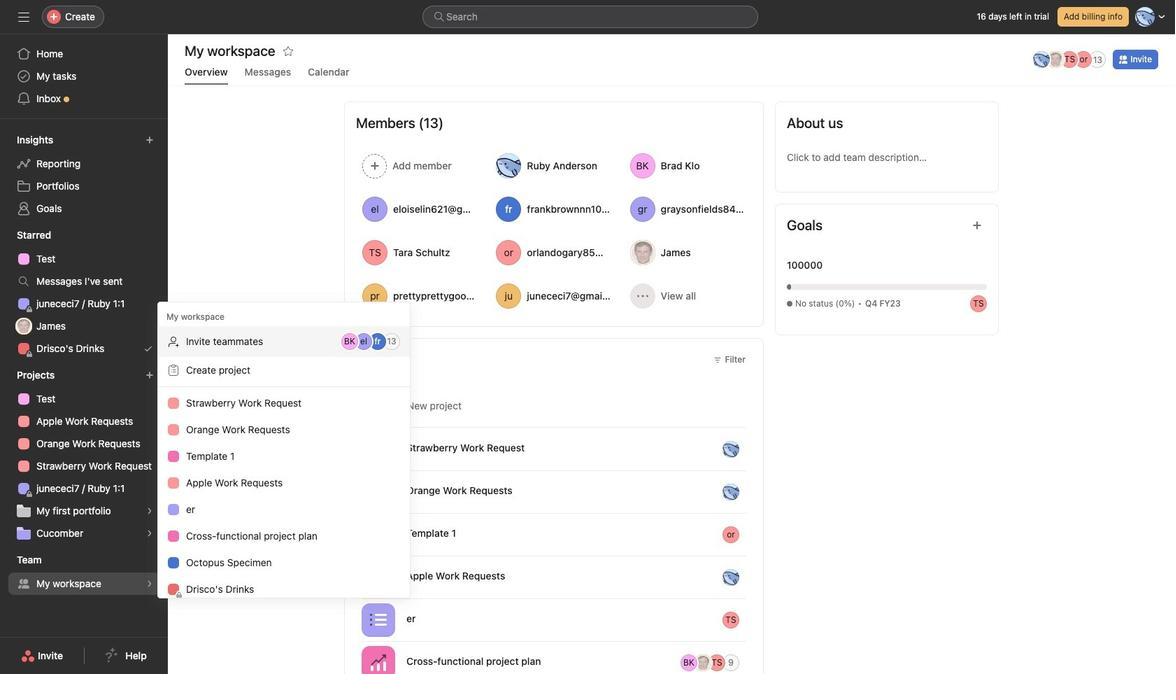 Task type: describe. For each thing, give the bounding box(es) containing it.
list image
[[370, 611, 387, 628]]

new insights image
[[146, 136, 154, 144]]

teams element
[[0, 547, 168, 598]]

4 list item from the top
[[345, 556, 764, 598]]

insights element
[[0, 127, 168, 223]]

add goal image
[[972, 220, 983, 231]]

show options image for 4th list item from the bottom of the page
[[747, 529, 758, 540]]

projects element
[[0, 363, 168, 547]]

6 list item from the top
[[345, 641, 764, 674]]

show options image for first list item from the top
[[747, 443, 758, 455]]



Task type: vqa. For each thing, say whether or not it's contained in the screenshot.
the topmost Show options image
yes



Task type: locate. For each thing, give the bounding box(es) containing it.
starred element
[[0, 223, 168, 363]]

3 list item from the top
[[345, 513, 764, 556]]

show options image
[[747, 529, 758, 540], [747, 571, 758, 583]]

5 list item from the top
[[345, 598, 764, 641]]

3 show options image from the top
[[747, 614, 758, 625]]

2 show options image from the top
[[747, 486, 758, 497]]

see details, cucomber image
[[146, 529, 154, 538]]

list box
[[423, 6, 759, 28]]

2 list item from the top
[[345, 470, 764, 513]]

add to starred image
[[283, 45, 294, 57]]

show options image for second list item from the top of the page
[[747, 486, 758, 497]]

0 vertical spatial show options image
[[747, 529, 758, 540]]

show options image
[[747, 443, 758, 455], [747, 486, 758, 497], [747, 614, 758, 625]]

show options image for 2nd list item from the bottom of the page
[[747, 614, 758, 625]]

list item
[[345, 428, 764, 470], [345, 470, 764, 513], [345, 513, 764, 556], [345, 556, 764, 598], [345, 598, 764, 641], [345, 641, 764, 674]]

1 vertical spatial show options image
[[747, 486, 758, 497]]

menu item
[[158, 326, 410, 357]]

2 show options image from the top
[[747, 571, 758, 583]]

see details, my first portfolio image
[[146, 507, 154, 515]]

filter projects image
[[714, 356, 723, 364]]

1 show options image from the top
[[747, 443, 758, 455]]

1 show options image from the top
[[747, 529, 758, 540]]

graph image
[[370, 654, 387, 671]]

global element
[[0, 34, 168, 118]]

1 list item from the top
[[345, 428, 764, 470]]

0 vertical spatial show options image
[[747, 443, 758, 455]]

see details, my workspace image
[[146, 580, 154, 588]]

hide sidebar image
[[18, 11, 29, 22]]

1 vertical spatial show options image
[[747, 571, 758, 583]]

show options image for 4th list item from the top
[[747, 571, 758, 583]]

new project or portfolio image
[[146, 371, 154, 379]]

2 vertical spatial show options image
[[747, 614, 758, 625]]



